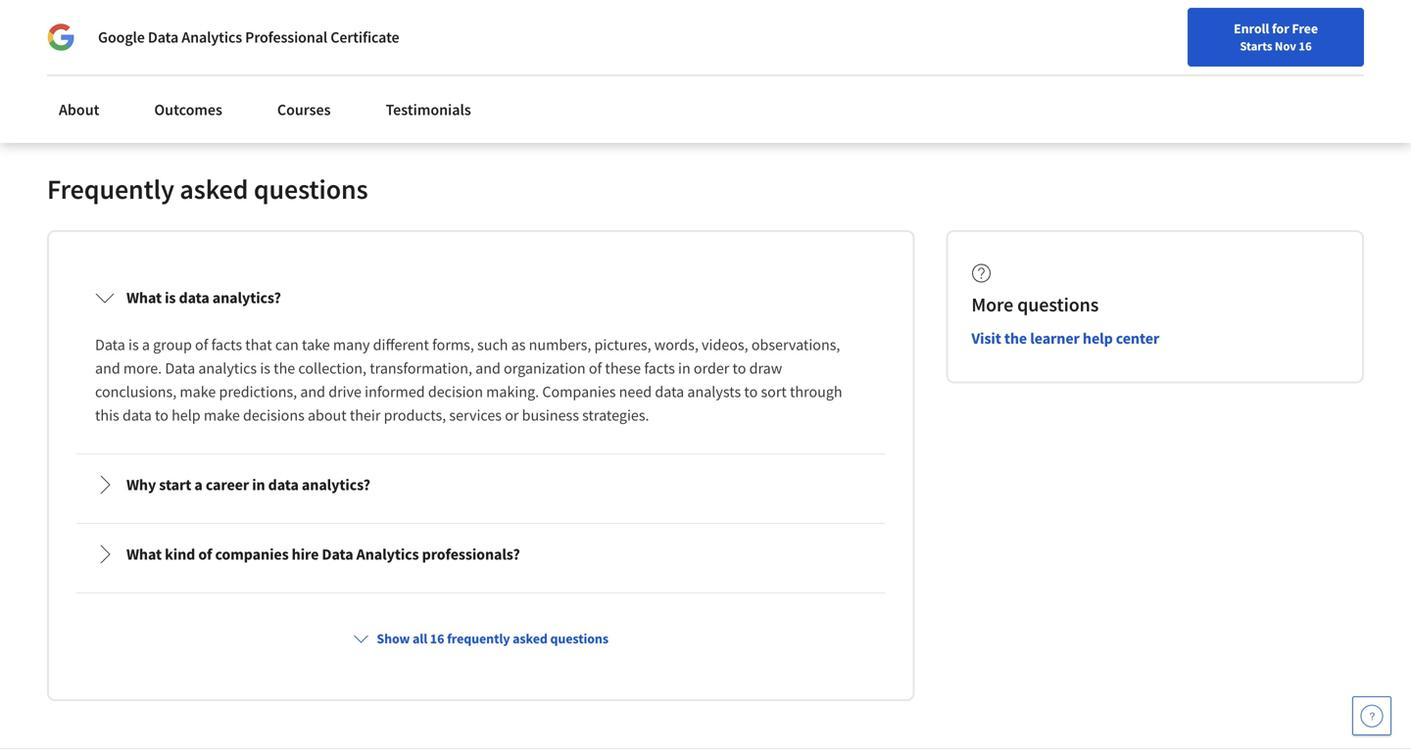 Task type: vqa. For each thing, say whether or not it's contained in the screenshot.
state
no



Task type: describe. For each thing, give the bounding box(es) containing it.
the inside data is a group of facts that can take many different forms, such as numbers, pictures, words, videos, observations, and more. data analytics is the collection, transformation, and organization of these facts in order to draw conclusions, make predictions, and drive informed decision making. companies need data analysts to sort through this data to help make decisions about their products, services or business strategies.
[[274, 359, 295, 378]]

that
[[245, 335, 272, 355]]

professionals?
[[422, 545, 520, 564]]

what is data analytics?
[[126, 288, 281, 308]]

companies
[[542, 382, 616, 402]]

why
[[126, 475, 156, 495]]

0 vertical spatial help
[[1083, 329, 1113, 348]]

need
[[619, 382, 652, 402]]

organization
[[504, 359, 586, 378]]

0 horizontal spatial asked
[[180, 172, 248, 206]]

0 horizontal spatial analytics
[[182, 27, 242, 47]]

data down group
[[165, 359, 195, 378]]

decision
[[428, 382, 483, 402]]

collection,
[[298, 359, 367, 378]]

frequently asked questions
[[47, 172, 368, 206]]

0 vertical spatial facts
[[211, 335, 242, 355]]

hire
[[292, 545, 319, 564]]

enroll for free starts nov 16
[[1234, 20, 1318, 54]]

informed
[[365, 382, 425, 402]]

1 vertical spatial to
[[744, 382, 758, 402]]

2 horizontal spatial and
[[476, 359, 501, 378]]

start
[[159, 475, 191, 495]]

this
[[95, 406, 119, 425]]

companies
[[215, 545, 289, 564]]

visit
[[972, 329, 1002, 348]]

take
[[302, 335, 330, 355]]

a for career
[[194, 475, 203, 495]]

data right need
[[655, 382, 684, 402]]

0 horizontal spatial and
[[95, 359, 120, 378]]

analytics? inside dropdown button
[[212, 288, 281, 308]]

2 horizontal spatial is
[[260, 359, 271, 378]]

pictures,
[[594, 335, 651, 355]]

questions inside dropdown button
[[550, 630, 609, 648]]

visit the learner help center
[[972, 329, 1160, 348]]

forms,
[[432, 335, 474, 355]]

analytics
[[198, 359, 257, 378]]

0 vertical spatial make
[[180, 382, 216, 402]]

a for group
[[142, 335, 150, 355]]

0 horizontal spatial questions
[[254, 172, 368, 206]]

conclusions,
[[95, 382, 177, 402]]

products,
[[384, 406, 446, 425]]

1 vertical spatial of
[[589, 359, 602, 378]]

many
[[333, 335, 370, 355]]

analysts
[[688, 382, 741, 402]]

as
[[511, 335, 526, 355]]

business
[[522, 406, 579, 425]]

numbers,
[[529, 335, 591, 355]]

what is data analytics? button
[[79, 270, 882, 325]]

professional
[[245, 27, 328, 47]]

predictions,
[[219, 382, 297, 402]]

help inside data is a group of facts that can take many different forms, such as numbers, pictures, words, videos, observations, and more. data analytics is the collection, transformation, and organization of these facts in order to draw conclusions, make predictions, and drive informed decision making. companies need data analysts to sort through this data to help make decisions about their products, services or business strategies.
[[172, 406, 201, 425]]

data inside dropdown button
[[322, 545, 353, 564]]

such
[[477, 335, 508, 355]]

analytics inside what kind of companies hire data analytics professionals? dropdown button
[[356, 545, 419, 564]]

testimonials link
[[374, 88, 483, 131]]

data up more. at the left of page
[[95, 335, 125, 355]]

services
[[449, 406, 502, 425]]

strategies.
[[582, 406, 649, 425]]



Task type: locate. For each thing, give the bounding box(es) containing it.
what kind of companies hire data analytics professionals? button
[[79, 527, 882, 582]]

videos,
[[702, 335, 748, 355]]

of inside dropdown button
[[198, 545, 212, 564]]

is inside 'what is data analytics?' dropdown button
[[165, 288, 176, 308]]

is for what
[[165, 288, 176, 308]]

0 horizontal spatial help
[[172, 406, 201, 425]]

2 horizontal spatial questions
[[1018, 292, 1099, 317]]

what
[[126, 288, 162, 308], [126, 545, 162, 564]]

in right the career
[[252, 475, 265, 495]]

data up group
[[179, 288, 209, 308]]

order
[[694, 359, 730, 378]]

0 vertical spatial analytics
[[182, 27, 242, 47]]

about link
[[47, 88, 111, 131]]

to left sort
[[744, 382, 758, 402]]

a
[[142, 335, 150, 355], [194, 475, 203, 495]]

asked inside dropdown button
[[513, 630, 548, 648]]

1 horizontal spatial 16
[[1299, 38, 1312, 54]]

is
[[165, 288, 176, 308], [128, 335, 139, 355], [260, 359, 271, 378]]

0 vertical spatial a
[[142, 335, 150, 355]]

google data analytics professional certificate
[[98, 27, 399, 47]]

make down analytics
[[180, 382, 216, 402]]

why start a career in data analytics?
[[126, 475, 370, 495]]

observations,
[[752, 335, 840, 355]]

1 horizontal spatial questions
[[550, 630, 609, 648]]

what kind of companies hire data analytics professionals?
[[126, 545, 520, 564]]

to
[[733, 359, 746, 378], [744, 382, 758, 402], [155, 406, 168, 425]]

0 vertical spatial asked
[[180, 172, 248, 206]]

0 vertical spatial is
[[165, 288, 176, 308]]

16 inside enroll for free starts nov 16
[[1299, 38, 1312, 54]]

analytics? up that
[[212, 288, 281, 308]]

about
[[308, 406, 347, 425]]

about
[[59, 100, 99, 120]]

words,
[[655, 335, 699, 355]]

help left the center
[[1083, 329, 1113, 348]]

is up group
[[165, 288, 176, 308]]

0 vertical spatial 16
[[1299, 38, 1312, 54]]

of right kind
[[198, 545, 212, 564]]

of left these
[[589, 359, 602, 378]]

what for what kind of companies hire data analytics professionals?
[[126, 545, 162, 564]]

0 horizontal spatial facts
[[211, 335, 242, 355]]

analytics?
[[212, 288, 281, 308], [302, 475, 370, 495]]

free
[[1292, 20, 1318, 37]]

a inside 'dropdown button'
[[194, 475, 203, 495]]

2 vertical spatial is
[[260, 359, 271, 378]]

data inside 'dropdown button'
[[268, 475, 299, 495]]

show all 16 frequently asked questions
[[377, 630, 609, 648]]

through
[[790, 382, 843, 402]]

0 horizontal spatial in
[[252, 475, 265, 495]]

1 vertical spatial the
[[274, 359, 295, 378]]

decisions
[[243, 406, 305, 425]]

1 horizontal spatial is
[[165, 288, 176, 308]]

and left more. at the left of page
[[95, 359, 120, 378]]

asked right frequently
[[513, 630, 548, 648]]

menu item
[[1037, 20, 1163, 83]]

1 vertical spatial help
[[172, 406, 201, 425]]

1 vertical spatial asked
[[513, 630, 548, 648]]

0 vertical spatial in
[[678, 359, 691, 378]]

2 vertical spatial to
[[155, 406, 168, 425]]

and down such
[[476, 359, 501, 378]]

collapsed list
[[73, 264, 889, 756]]

asked
[[180, 172, 248, 206], [513, 630, 548, 648]]

0 vertical spatial of
[[195, 335, 208, 355]]

make
[[180, 382, 216, 402], [204, 406, 240, 425]]

courses
[[277, 100, 331, 120]]

what for what is data analytics?
[[126, 288, 162, 308]]

1 vertical spatial 16
[[430, 630, 444, 648]]

1 horizontal spatial in
[[678, 359, 691, 378]]

1 vertical spatial analytics?
[[302, 475, 370, 495]]

1 horizontal spatial facts
[[644, 359, 675, 378]]

to left draw
[[733, 359, 746, 378]]

enroll
[[1234, 20, 1270, 37]]

1 horizontal spatial the
[[1005, 329, 1027, 348]]

1 horizontal spatial analytics?
[[302, 475, 370, 495]]

and up about
[[300, 382, 325, 402]]

these
[[605, 359, 641, 378]]

show
[[377, 630, 410, 648]]

career
[[206, 475, 249, 495]]

outcomes link
[[143, 88, 234, 131]]

more questions
[[972, 292, 1099, 317]]

data
[[148, 27, 179, 47], [95, 335, 125, 355], [165, 359, 195, 378], [322, 545, 353, 564]]

data right google
[[148, 27, 179, 47]]

analytics
[[182, 27, 242, 47], [356, 545, 419, 564]]

1 vertical spatial questions
[[1018, 292, 1099, 317]]

analytics? down about
[[302, 475, 370, 495]]

1 horizontal spatial asked
[[513, 630, 548, 648]]

analytics left professional
[[182, 27, 242, 47]]

16 right all
[[430, 630, 444, 648]]

0 horizontal spatial the
[[274, 359, 295, 378]]

making.
[[486, 382, 539, 402]]

0 horizontal spatial analytics?
[[212, 288, 281, 308]]

1 vertical spatial facts
[[644, 359, 675, 378]]

in inside 'dropdown button'
[[252, 475, 265, 495]]

1 horizontal spatial help
[[1083, 329, 1113, 348]]

the down can on the top left
[[274, 359, 295, 378]]

0 horizontal spatial 16
[[430, 630, 444, 648]]

sort
[[761, 382, 787, 402]]

0 vertical spatial to
[[733, 359, 746, 378]]

nov
[[1275, 38, 1297, 54]]

0 horizontal spatial a
[[142, 335, 150, 355]]

a inside data is a group of facts that can take many different forms, such as numbers, pictures, words, videos, observations, and more. data analytics is the collection, transformation, and organization of these facts in order to draw conclusions, make predictions, and drive informed decision making. companies need data analysts to sort through this data to help make decisions about their products, services or business strategies.
[[142, 335, 150, 355]]

show all 16 frequently asked questions button
[[345, 621, 616, 657]]

starts
[[1240, 38, 1273, 54]]

2 vertical spatial of
[[198, 545, 212, 564]]

to down the conclusions,
[[155, 406, 168, 425]]

is for data
[[128, 335, 139, 355]]

more
[[972, 292, 1014, 317]]

frequently
[[47, 172, 174, 206]]

1 vertical spatial in
[[252, 475, 265, 495]]

group
[[153, 335, 192, 355]]

data down the conclusions,
[[122, 406, 152, 425]]

help center image
[[1360, 705, 1384, 728]]

all
[[413, 630, 427, 648]]

help down the conclusions,
[[172, 406, 201, 425]]

2 what from the top
[[126, 545, 162, 564]]

2 vertical spatial questions
[[550, 630, 609, 648]]

help
[[1083, 329, 1113, 348], [172, 406, 201, 425]]

16 down free
[[1299, 38, 1312, 54]]

16 inside show all 16 frequently asked questions dropdown button
[[430, 630, 444, 648]]

more.
[[123, 359, 162, 378]]

what left kind
[[126, 545, 162, 564]]

analytics? inside 'dropdown button'
[[302, 475, 370, 495]]

show notifications image
[[1184, 25, 1207, 48]]

1 vertical spatial a
[[194, 475, 203, 495]]

for
[[1272, 20, 1290, 37]]

1 vertical spatial is
[[128, 335, 139, 355]]

0 vertical spatial questions
[[254, 172, 368, 206]]

draw
[[749, 359, 782, 378]]

in
[[678, 359, 691, 378], [252, 475, 265, 495]]

data inside dropdown button
[[179, 288, 209, 308]]

data
[[179, 288, 209, 308], [655, 382, 684, 402], [122, 406, 152, 425], [268, 475, 299, 495]]

facts
[[211, 335, 242, 355], [644, 359, 675, 378]]

their
[[350, 406, 381, 425]]

different
[[373, 335, 429, 355]]

kind
[[165, 545, 195, 564]]

drive
[[329, 382, 362, 402]]

transformation,
[[370, 359, 472, 378]]

google image
[[47, 24, 74, 51]]

1 what from the top
[[126, 288, 162, 308]]

questions
[[254, 172, 368, 206], [1018, 292, 1099, 317], [550, 630, 609, 648]]

1 vertical spatial analytics
[[356, 545, 419, 564]]

of
[[195, 335, 208, 355], [589, 359, 602, 378], [198, 545, 212, 564]]

visit the learner help center link
[[972, 329, 1160, 348]]

what up group
[[126, 288, 162, 308]]

courses link
[[266, 88, 343, 131]]

0 vertical spatial the
[[1005, 329, 1027, 348]]

asked down outcomes
[[180, 172, 248, 206]]

center
[[1116, 329, 1160, 348]]

of right group
[[195, 335, 208, 355]]

data right hire
[[322, 545, 353, 564]]

is up more. at the left of page
[[128, 335, 139, 355]]

certificate
[[331, 27, 399, 47]]

None search field
[[279, 12, 603, 51]]

16
[[1299, 38, 1312, 54], [430, 630, 444, 648]]

testimonials
[[386, 100, 471, 120]]

1 horizontal spatial analytics
[[356, 545, 419, 564]]

data right the career
[[268, 475, 299, 495]]

facts up analytics
[[211, 335, 242, 355]]

facts down the words,
[[644, 359, 675, 378]]

a up more. at the left of page
[[142, 335, 150, 355]]

in inside data is a group of facts that can take many different forms, such as numbers, pictures, words, videos, observations, and more. data analytics is the collection, transformation, and organization of these facts in order to draw conclusions, make predictions, and drive informed decision making. companies need data analysts to sort through this data to help make decisions about their products, services or business strategies.
[[678, 359, 691, 378]]

the right the visit
[[1005, 329, 1027, 348]]

1 horizontal spatial and
[[300, 382, 325, 402]]

in down the words,
[[678, 359, 691, 378]]

can
[[275, 335, 299, 355]]

a right start
[[194, 475, 203, 495]]

0 vertical spatial analytics?
[[212, 288, 281, 308]]

0 horizontal spatial is
[[128, 335, 139, 355]]

1 vertical spatial what
[[126, 545, 162, 564]]

why start a career in data analytics? button
[[79, 458, 882, 513]]

coursera image
[[24, 16, 148, 47]]

is down that
[[260, 359, 271, 378]]

analytics right hire
[[356, 545, 419, 564]]

1 vertical spatial make
[[204, 406, 240, 425]]

google
[[98, 27, 145, 47]]

learner
[[1030, 329, 1080, 348]]

make down 'predictions,'
[[204, 406, 240, 425]]

data is a group of facts that can take many different forms, such as numbers, pictures, words, videos, observations, and more. data analytics is the collection, transformation, and organization of these facts in order to draw conclusions, make predictions, and drive informed decision making. companies need data analysts to sort through this data to help make decisions about their products, services or business strategies.
[[95, 335, 846, 425]]

1 horizontal spatial a
[[194, 475, 203, 495]]

0 vertical spatial what
[[126, 288, 162, 308]]

frequently
[[447, 630, 510, 648]]

or
[[505, 406, 519, 425]]

outcomes
[[154, 100, 222, 120]]



